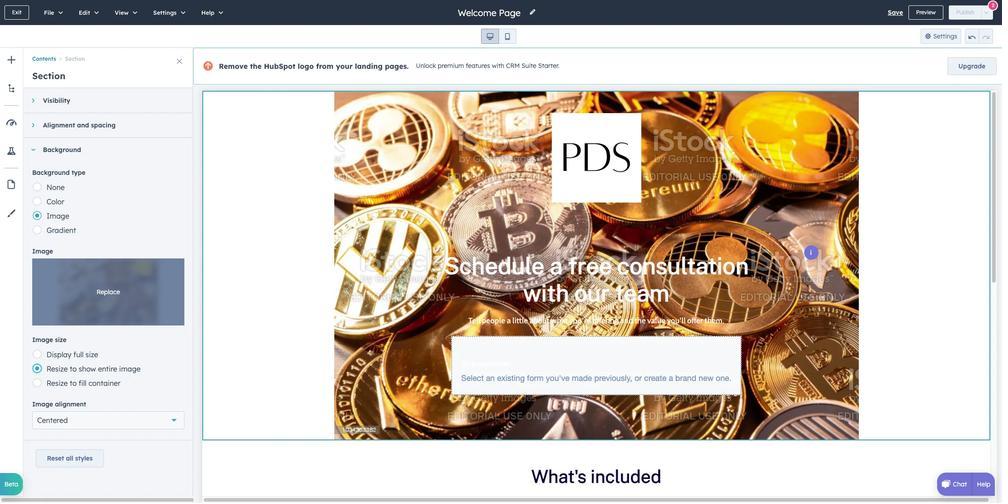 Task type: describe. For each thing, give the bounding box(es) containing it.
preview button
[[909, 5, 943, 20]]

pages.
[[385, 62, 409, 71]]

replace button
[[32, 259, 184, 326]]

view button
[[105, 0, 144, 25]]

resize to show entire image
[[47, 365, 141, 374]]

the
[[250, 62, 262, 71]]

background for background
[[43, 146, 81, 154]]

upgrade link
[[947, 57, 997, 75]]

view
[[115, 9, 129, 16]]

visibility
[[43, 97, 70, 105]]

publish
[[956, 9, 974, 16]]

2 group from the left
[[965, 29, 993, 44]]

fill
[[79, 379, 86, 388]]

1 horizontal spatial help
[[977, 481, 991, 489]]

features
[[466, 62, 490, 70]]

logo
[[298, 62, 314, 71]]

full
[[73, 350, 84, 359]]

background type
[[32, 169, 85, 177]]

0 vertical spatial settings
[[153, 9, 177, 16]]

styles
[[75, 455, 93, 463]]

starter.
[[538, 62, 560, 70]]

caret image
[[30, 149, 36, 151]]

gradient
[[47, 226, 76, 235]]

crm
[[506, 62, 520, 70]]

resize for resize to show entire image
[[47, 365, 68, 374]]

file button
[[35, 0, 69, 25]]

display
[[47, 350, 71, 359]]

premium
[[438, 62, 464, 70]]

alignment and spacing
[[43, 121, 116, 129]]

1 vertical spatial settings button
[[921, 29, 961, 44]]

show
[[79, 365, 96, 374]]

edit button
[[69, 0, 105, 25]]

background for background type
[[32, 169, 70, 177]]

suite
[[522, 62, 536, 70]]

0 horizontal spatial size
[[55, 336, 67, 344]]

your
[[336, 62, 353, 71]]

display full size
[[47, 350, 98, 359]]

image size element
[[32, 347, 184, 390]]

all
[[66, 455, 73, 463]]

none
[[47, 183, 65, 192]]

alignment
[[55, 401, 86, 409]]

help button
[[192, 0, 230, 25]]

unlock
[[416, 62, 436, 70]]

chat
[[953, 481, 967, 489]]

reset all styles
[[47, 455, 93, 463]]



Task type: locate. For each thing, give the bounding box(es) containing it.
settings right view button
[[153, 9, 177, 16]]

1 vertical spatial section
[[32, 70, 65, 81]]

resize up image alignment
[[47, 379, 68, 388]]

2
[[992, 2, 995, 8]]

1 to from the top
[[70, 365, 77, 374]]

caret image inside visibility dropdown button
[[32, 98, 34, 103]]

1 horizontal spatial group
[[965, 29, 993, 44]]

1 horizontal spatial settings button
[[921, 29, 961, 44]]

to for show
[[70, 365, 77, 374]]

caret image for visibility
[[32, 98, 34, 103]]

background button
[[23, 138, 184, 162]]

resize for resize to fill container
[[47, 379, 68, 388]]

1 vertical spatial background
[[32, 169, 70, 177]]

0 horizontal spatial settings button
[[144, 0, 192, 25]]

resize down display
[[47, 365, 68, 374]]

1 caret image from the top
[[32, 98, 34, 103]]

image down gradient
[[32, 248, 53, 256]]

spacing
[[91, 121, 116, 129]]

1 vertical spatial caret image
[[32, 123, 34, 128]]

0 horizontal spatial help
[[201, 9, 214, 16]]

None field
[[457, 6, 524, 19]]

publish button
[[949, 5, 982, 20]]

type
[[72, 169, 85, 177]]

section button
[[56, 56, 85, 62]]

replace
[[97, 288, 120, 296]]

color
[[47, 197, 64, 206]]

section
[[65, 56, 85, 62], [32, 70, 65, 81]]

0 vertical spatial settings button
[[144, 0, 192, 25]]

help
[[201, 9, 214, 16], [977, 481, 991, 489]]

edit
[[79, 9, 90, 16]]

0 vertical spatial size
[[55, 336, 67, 344]]

2 to from the top
[[70, 379, 77, 388]]

to
[[70, 365, 77, 374], [70, 379, 77, 388]]

group up with
[[481, 29, 517, 44]]

to left fill
[[70, 379, 77, 388]]

1 horizontal spatial size
[[86, 350, 98, 359]]

image up display
[[32, 336, 53, 344]]

1 vertical spatial settings
[[933, 32, 957, 40]]

0 vertical spatial to
[[70, 365, 77, 374]]

section down contents button
[[32, 70, 65, 81]]

resize
[[47, 365, 68, 374], [47, 379, 68, 388]]

container
[[88, 379, 120, 388]]

0 vertical spatial section
[[65, 56, 85, 62]]

0 vertical spatial background
[[43, 146, 81, 154]]

image alignment
[[32, 401, 86, 409]]

1 group from the left
[[481, 29, 517, 44]]

section right contents button
[[65, 56, 85, 62]]

image down color
[[47, 212, 69, 221]]

and
[[77, 121, 89, 129]]

centered
[[37, 416, 68, 425]]

with
[[492, 62, 504, 70]]

size
[[55, 336, 67, 344], [86, 350, 98, 359]]

1 vertical spatial help
[[977, 481, 991, 489]]

contents button
[[32, 56, 56, 62]]

alignment
[[43, 121, 75, 129]]

contents
[[32, 56, 56, 62]]

beta button
[[0, 474, 23, 496]]

from
[[316, 62, 334, 71]]

reset all styles button
[[36, 450, 104, 468]]

preview
[[916, 9, 936, 16]]

1 horizontal spatial settings
[[933, 32, 957, 40]]

1 resize from the top
[[47, 365, 68, 374]]

background up none
[[32, 169, 70, 177]]

section inside navigation
[[65, 56, 85, 62]]

group down publish group
[[965, 29, 993, 44]]

exit
[[12, 9, 22, 16]]

to for fill
[[70, 379, 77, 388]]

help inside help button
[[201, 9, 214, 16]]

alignment and spacing button
[[23, 113, 184, 137]]

hubspot
[[264, 62, 296, 71]]

upgrade
[[959, 62, 986, 70]]

caret image inside alignment and spacing 'dropdown button'
[[32, 123, 34, 128]]

0 horizontal spatial group
[[481, 29, 517, 44]]

caret image for alignment and spacing
[[32, 123, 34, 128]]

unlock premium features with crm suite starter.
[[416, 62, 560, 70]]

0 horizontal spatial settings
[[153, 9, 177, 16]]

reset
[[47, 455, 64, 463]]

settings button
[[144, 0, 192, 25], [921, 29, 961, 44]]

background
[[43, 146, 81, 154], [32, 169, 70, 177]]

image
[[119, 365, 141, 374]]

save
[[888, 9, 903, 17]]

close image
[[177, 59, 182, 64]]

size right full
[[86, 350, 98, 359]]

caret image left the visibility
[[32, 98, 34, 103]]

resize to fill container
[[47, 379, 120, 388]]

remove the hubspot logo from your landing pages.
[[219, 62, 409, 71]]

centered button
[[32, 412, 184, 430]]

image up centered
[[32, 401, 53, 409]]

1 vertical spatial resize
[[47, 379, 68, 388]]

group
[[481, 29, 517, 44], [965, 29, 993, 44]]

size up display
[[55, 336, 67, 344]]

background up background type
[[43, 146, 81, 154]]

0 vertical spatial help
[[201, 9, 214, 16]]

entire
[[98, 365, 117, 374]]

navigation
[[23, 48, 193, 64]]

remove
[[219, 62, 248, 71]]

caret image up caret image
[[32, 123, 34, 128]]

background inside dropdown button
[[43, 146, 81, 154]]

landing
[[355, 62, 383, 71]]

file
[[44, 9, 54, 16]]

settings
[[153, 9, 177, 16], [933, 32, 957, 40]]

caret image
[[32, 98, 34, 103], [32, 123, 34, 128]]

image size
[[32, 336, 67, 344]]

settings down "preview" button
[[933, 32, 957, 40]]

publish group
[[949, 5, 993, 20]]

to left 'show'
[[70, 365, 77, 374]]

visibility button
[[23, 89, 184, 113]]

image
[[47, 212, 69, 221], [32, 248, 53, 256], [32, 336, 53, 344], [32, 401, 53, 409]]

save button
[[888, 7, 903, 18]]

1 vertical spatial to
[[70, 379, 77, 388]]

0 vertical spatial caret image
[[32, 98, 34, 103]]

0 vertical spatial resize
[[47, 365, 68, 374]]

exit link
[[4, 5, 29, 20]]

navigation containing contents
[[23, 48, 193, 64]]

2 resize from the top
[[47, 379, 68, 388]]

2 caret image from the top
[[32, 123, 34, 128]]

beta
[[4, 481, 18, 489]]

1 vertical spatial size
[[86, 350, 98, 359]]



Task type: vqa. For each thing, say whether or not it's contained in the screenshot.
'when' within AD SEQUENCE GET NOTIFIED WHEN YOUR AD SEQUENCE ADS ARE AUTOMATICALLY STARTED OR PAUSED BASED ON THE CRITERIA YOU SET UP.
no



